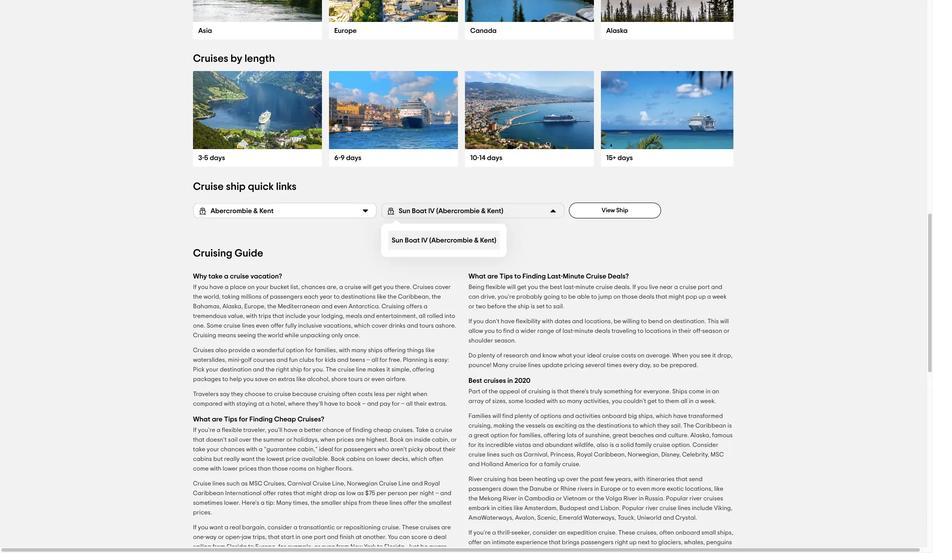 Task type: locate. For each thing, give the bounding box(es) containing it.
the down been
[[519, 486, 528, 492]]

2 days from the left
[[346, 154, 362, 161]]

lines up sometimes
[[213, 481, 225, 487]]

cruises up waterslides,
[[193, 348, 214, 354]]

if down compared
[[193, 427, 197, 434]]

sail. down going at the right of the page
[[553, 304, 565, 310]]

in left week.
[[689, 398, 694, 405]]

iv
[[428, 207, 435, 214], [421, 237, 428, 244]]

over down brings
[[571, 549, 584, 553]]

their down cabin,
[[443, 447, 456, 453]]

0 horizontal spatial ships,
[[639, 413, 655, 420]]

msc
[[711, 452, 724, 458], [249, 481, 262, 487]]

prices left than
[[239, 466, 257, 472]]

or
[[469, 304, 475, 310], [724, 328, 730, 334], [364, 377, 370, 383], [286, 437, 293, 443], [451, 437, 457, 443], [553, 486, 559, 492], [622, 486, 628, 492], [556, 496, 562, 502], [588, 496, 594, 502], [336, 525, 342, 531], [218, 535, 224, 541], [314, 544, 320, 550]]

smaller
[[321, 500, 342, 506]]

boat inside popup button
[[412, 207, 427, 214]]

1 horizontal spatial costs
[[621, 353, 636, 359]]

an up week.
[[712, 389, 720, 395]]

and down 'less'
[[367, 401, 378, 407]]

danube
[[530, 486, 552, 492]]

the
[[326, 367, 337, 373], [684, 423, 694, 429]]

0 vertical spatial ship
[[226, 182, 246, 192]]

cruise up 'hotel,'
[[274, 391, 291, 398]]

less
[[374, 391, 385, 398]]

and inside being flexible will get you the best last-minute cruise deals. if you live near a cruise port and can drive, you're probably going to be able to jump on those deals that might pop up a week or two before the ship is set to sail.
[[711, 284, 723, 291]]

that down near
[[656, 294, 668, 300]]

you're inside being flexible will get you the best last-minute cruise deals. if you live near a cruise port and can drive, you're probably going to be able to jump on those deals that might pop up a week or two before the ship is set to sail.
[[498, 294, 515, 300]]

on inside do plenty of research and know what your ideal cruise costs on average. when you see it drop, pounce! many cruise lines update pricing several times every day, so be prepared.
[[638, 353, 645, 359]]

0 horizontal spatial many
[[352, 348, 367, 354]]

ideal inside if you're a flexible traveler, you'll have a better chance of finding cheap cruises. take a cruise that doesn't sail over the summer or holidays, when prices are highest. book an inside cabin, or take your chances with a "guarantee cabin," ideal for passengers who aren't picky about their cabins but really want the lowest price available. book cabins on lower decks, which often come with lower prices than those rooms on higher floors.
[[319, 447, 333, 453]]

including
[[614, 549, 640, 553]]

0 horizontal spatial royal
[[424, 481, 440, 487]]

0 vertical spatial caribbean,
[[398, 294, 431, 300]]

2 horizontal spatial cruise.
[[599, 530, 617, 536]]

that up exotic
[[676, 477, 688, 483]]

cruise down russia.
[[660, 506, 677, 512]]

0 horizontal spatial cruises
[[420, 525, 440, 531]]

are inside the if you want a real bargain, consider a transatlantic or repositioning cruise. these cruises are one-way or open-jaw trips, that start in one port and finish at another. you can score a deal sailing from florida to europe, for example, or even from new york to florida. just be awar
[[441, 525, 451, 531]]

0 horizontal spatial cruise.
[[382, 525, 401, 531]]

lower
[[375, 456, 390, 463], [223, 466, 238, 472]]

1 horizontal spatial such
[[501, 452, 514, 458]]

take
[[416, 427, 429, 434]]

1 vertical spatial msc
[[249, 481, 262, 487]]

cruise up being flexible will get you the best last-minute cruise deals. if you live near a cruise port and can drive, you're probably going to be able to jump on those deals that might pop up a week or two before the ship is set to sail. at the right bottom of page
[[586, 273, 607, 280]]

there.
[[395, 284, 412, 291]]

tours down rolled
[[420, 323, 434, 329]]

for left its
[[469, 442, 477, 449]]

0 vertical spatial costs
[[621, 353, 636, 359]]

what are tips to finding last-minute cruise deals?
[[469, 273, 629, 280]]

hotel,
[[271, 401, 287, 407]]

ships
[[673, 389, 688, 395], [507, 549, 522, 553]]

you inside cruises also provide a wonderful option for families, with many ships offering things like waterslides, mini-golf courses and fun clubs for kids and teens -- all for free. planning is easy: pick your destination and the right ship for you. the cruise line makes it simple, offering packages to help you save on extras like alcohol, shore tours or even airfare.
[[243, 377, 254, 383]]

provide
[[229, 348, 250, 354]]

1 horizontal spatial ships
[[368, 348, 383, 354]]

1 vertical spatial you're
[[198, 427, 215, 434]]

come inside if you're a flexible traveler, you'll have a better chance of finding cheap cruises. take a cruise that doesn't sail over the summer or holidays, when prices are highest. book an inside cabin, or take your chances with a "guarantee cabin," ideal for passengers who aren't picky about their cabins but really want the lowest price available. book cabins on lower decks, which often come with lower prices than those rooms on higher floors.
[[193, 466, 209, 472]]

2 horizontal spatial ship
[[518, 304, 530, 310]]

1 horizontal spatial flexible
[[486, 284, 506, 291]]

minute inside being flexible will get you the best last-minute cruise deals. if you live near a cruise port and can drive, you're probably going to be able to jump on those deals that might pop up a week or two before the ship is set to sail.
[[576, 284, 595, 291]]

onboard left big
[[602, 413, 627, 420]]

port up this
[[698, 284, 710, 291]]

finish
[[340, 535, 354, 541]]

want inside the if you want a real bargain, consider a transatlantic or repositioning cruise. these cruises are one-way or open-jaw trips, that start in one port and finish at another. you can score a deal sailing from florida to europe, for example, or even from new york to florida. just be awar
[[210, 525, 223, 531]]

cruise inside if you're a flexible traveler, you'll have a better chance of finding cheap cruises. take a cruise that doesn't sail over the summer or holidays, when prices are highest. book an inside cabin, or take your chances with a "guarantee cabin," ideal for passengers who aren't picky about their cabins but really want the lowest price available. book cabins on lower decks, which often come with lower prices than those rooms on higher floors.
[[435, 427, 452, 434]]

for
[[306, 348, 313, 354], [316, 357, 324, 363], [380, 357, 388, 363], [304, 367, 311, 373], [634, 389, 642, 395], [392, 401, 400, 407], [239, 416, 248, 423], [510, 433, 518, 439], [469, 442, 477, 449], [335, 447, 342, 453], [530, 462, 538, 468], [278, 544, 286, 550]]

fully
[[285, 323, 297, 329]]

book
[[347, 401, 361, 407]]

passengers inside if you have a place on your bucket list, chances are, a cruise will get you there. cruises cover the world, taking millions of passengers each year to destinations like the caribbean, the bahamas, alaska, europe, the mediterranean and even antarctica. cruising offers a tremendous value, with trips that include your lodging, meals and entertainment, all rolled into one. some cruise lines even offer fully inclusive vacations, which cover drinks and tours ashore. cruising means seeing the world while unpacking only once.
[[270, 294, 303, 300]]

when down chance
[[321, 437, 335, 443]]

the inside part of the appeal of cruising is that there's truly something for everyone. ships come in an array of sizes, some loaded with so many activities, you couldn't get to them all in a week.
[[489, 389, 498, 395]]

exciting
[[555, 423, 577, 429]]

ship
[[616, 208, 629, 214]]

all down the "offers"
[[419, 313, 426, 319]]

if for if you want a real bargain, consider a transatlantic or repositioning cruise. these cruises are one-way or open-jaw trips, that start in one port and finish at another. you can score a deal sailing from florida to europe, for example, or even from new york to florida. just be awar
[[193, 525, 197, 531]]

0 horizontal spatial might
[[307, 491, 322, 497]]

1 horizontal spatial cabins
[[346, 456, 365, 463]]

days for 10-14 days
[[487, 154, 503, 161]]

0 horizontal spatial tours
[[349, 377, 363, 383]]

1 horizontal spatial chances
[[301, 284, 325, 291]]

ship inside cruises also provide a wonderful option for families, with many ships offering things like waterslides, mini-golf courses and fun clubs for kids and teens -- all for free. planning is easy: pick your destination and the right ship for you. the cruise line makes it simple, offering packages to help you save on extras like alcohol, shore tours or even airfare.
[[291, 367, 302, 373]]

finding for last-
[[523, 273, 546, 280]]

of inside do plenty of research and know what your ideal cruise costs on average. when you see it drop, pounce! many cruise lines update pricing several times every day, so be prepared.
[[497, 353, 502, 359]]

what
[[469, 273, 486, 280], [193, 416, 210, 423]]

1 vertical spatial option
[[491, 433, 509, 439]]

celebrity,
[[682, 452, 710, 458]]

if inside the 'if you don't have flexibility with dates and locations, be willing to bend on destination. this will allow you to find a wider range of last-minute deals traveling to locations in their off-season or shoulder season.'
[[469, 319, 472, 325]]

& inside sun boat iv (abercrombie & kent) popup button
[[481, 207, 486, 214]]

a inside cruises also provide a wonderful option for families, with many ships offering things like waterslides, mini-golf courses and fun clubs for kids and teens -- all for free. planning is easy: pick your destination and the right ship for you. the cruise line makes it simple, offering packages to help you save on extras like alcohol, shore tours or even airfare.
[[251, 348, 255, 354]]

1 vertical spatial it
[[387, 367, 390, 373]]

with up options
[[547, 398, 558, 405]]

flexible inside if you're a flexible traveler, you'll have a better chance of finding cheap cruises. take a cruise that doesn't sail over the summer or holidays, when prices are highest. book an inside cabin, or take your chances with a "guarantee cabin," ideal for passengers who aren't picky about their cabins but really want the lowest price available. book cabins on lower decks, which often come with lower prices than those rooms on higher floors.
[[222, 427, 242, 434]]

family down princess,
[[544, 462, 561, 468]]

and right dates
[[572, 319, 584, 325]]

1 days from the left
[[210, 154, 225, 161]]

0 horizontal spatial can
[[399, 535, 410, 541]]

caribbean, inside if you have a place on your bucket list, chances are, a cruise will get you there. cruises cover the world, taking millions of passengers each year to destinations like the caribbean, the bahamas, alaska, europe, the mediterranean and even antarctica. cruising offers a tremendous value, with trips that include your lodging, meals and entertainment, all rolled into one. some cruise lines even offer fully inclusive vacations, which cover drinks and tours ashore. cruising means seeing the world while unpacking only once.
[[398, 294, 431, 300]]

ideal inside do plenty of research and know what your ideal cruise costs on average. when you see it drop, pounce! many cruise lines update pricing several times every day, so be prepared.
[[587, 353, 602, 359]]

0 horizontal spatial book
[[331, 456, 345, 463]]

why
[[193, 273, 207, 280]]

cruises for cruises also provide a wonderful option for families, with many ships offering things like waterslides, mini-golf courses and fun clubs for kids and teens -- all for free. planning is easy: pick your destination and the right ship for you. the cruise line makes it simple, offering packages to help you save on extras like alcohol, shore tours or even airfare.
[[193, 348, 214, 354]]

you're inside if you're a flexible traveler, you'll have a better chance of finding cheap cruises. take a cruise that doesn't sail over the summer or holidays, when prices are highest. book an inside cabin, or take your chances with a "guarantee cabin," ideal for passengers who aren't picky about their cabins but really want the lowest price available. book cabins on lower decks, which often come with lower prices than those rooms on higher floors.
[[198, 427, 215, 434]]

an inside if you're a flexible traveler, you'll have a better chance of finding cheap cruises. take a cruise that doesn't sail over the summer or holidays, when prices are highest. book an inside cabin, or take your chances with a "guarantee cabin," ideal for passengers who aren't picky about their cabins but really want the lowest price available. book cabins on lower decks, which often come with lower prices than those rooms on higher floors.
[[405, 437, 413, 443]]

find
[[504, 328, 514, 334], [503, 413, 513, 420]]

brings
[[562, 540, 580, 546]]

tips up before in the bottom of the page
[[500, 273, 513, 280]]

as up international
[[241, 481, 248, 487]]

one-
[[193, 535, 206, 541]]

1 horizontal spatial royal
[[577, 452, 593, 458]]

costs
[[621, 353, 636, 359], [358, 391, 373, 398]]

0 horizontal spatial ships
[[343, 500, 357, 506]]

10-
[[470, 154, 479, 161]]

before
[[487, 304, 506, 310]]

will inside if you have a place on your bucket list, chances are, a cruise will get you there. cruises cover the world, taking millions of passengers each year to destinations like the caribbean, the bahamas, alaska, europe, the mediterranean and even antarctica. cruising offers a tremendous value, with trips that include your lodging, meals and entertainment, all rolled into one. some cruise lines even offer fully inclusive vacations, which cover drinks and tours ashore. cruising means seeing the world while unpacking only once.
[[363, 284, 372, 291]]

2 horizontal spatial cruising
[[528, 389, 550, 395]]

of right "part"
[[482, 389, 488, 395]]

plenty up pounce!
[[478, 353, 495, 359]]

popular up tauck,
[[622, 506, 645, 512]]

with inside travelers say they choose to cruise because cruising often costs less per night when compared with staying at a hotel, where they'll have to book -- and pay for -- all their extras.
[[224, 401, 235, 407]]

0 vertical spatial onboard
[[602, 413, 627, 420]]

ships inside cruises also provide a wonderful option for families, with many ships offering things like waterslides, mini-golf courses and fun clubs for kids and teens -- all for free. planning is easy: pick your destination and the right ship for you. the cruise line makes it simple, offering packages to help you save on extras like alcohol, shore tours or even airfare.
[[368, 348, 383, 354]]

option up incredible
[[491, 433, 509, 439]]

river down send
[[690, 496, 702, 502]]

0 horizontal spatial iv
[[421, 237, 428, 244]]

0 vertical spatial (abercrombie
[[436, 207, 480, 214]]

-
[[367, 357, 368, 363], [368, 357, 370, 363], [362, 401, 364, 407], [364, 401, 366, 407], [401, 401, 403, 407], [403, 401, 405, 407], [436, 491, 437, 497], [437, 491, 439, 497]]

0 horizontal spatial at
[[258, 401, 264, 407]]

1 horizontal spatial ships
[[673, 389, 688, 395]]

part of the appeal of cruising is that there's truly something for everyone. ships come in an array of sizes, some loaded with so many activities, you couldn't get to them all in a week.
[[469, 389, 720, 405]]

cruises
[[193, 54, 228, 64], [413, 284, 434, 291], [193, 348, 214, 354]]

to inside part of the appeal of cruising is that there's truly something for everyone. ships come in an array of sizes, some loaded with so many activities, you couldn't get to them all in a week.
[[658, 398, 664, 405]]

1 vertical spatial often
[[429, 456, 444, 463]]

2 horizontal spatial up
[[699, 294, 706, 300]]

also inside families will find plenty of options and activities onboard big ships, which have transformed cruising, making the vessels as exciting as the destinations to which they sail. the caribbean is a great option for families, offering lots of sunshine, great beaches and culture. alaska, famous for its incredible vistas and abundant wildlife, also is a solid family cruise option. consider cruise lines such as carnival, princess, royal caribbean, norwegian, disney, celebrity, msc and holland america for a family cruise.
[[597, 442, 609, 449]]

if for if you're a thrill-seeker, consider an expedition cruise. these cruises, often onboard small ships, offer an intimate experience that brings passengers right up next to glaciers, whales, penguins and iguanas. ships visit tiny spots all over the world, including antarctica, alaska, austral
[[469, 530, 472, 536]]

while
[[285, 333, 299, 339]]

the
[[540, 284, 549, 291], [193, 294, 202, 300], [388, 294, 397, 300], [432, 294, 441, 300], [267, 304, 277, 310], [508, 304, 517, 310], [257, 333, 266, 339], [266, 367, 275, 373], [489, 389, 498, 395], [515, 423, 525, 429], [586, 423, 596, 429], [253, 437, 262, 443], [256, 456, 265, 463], [580, 477, 589, 483], [519, 486, 528, 492], [469, 496, 478, 502], [595, 496, 605, 502], [311, 500, 320, 506], [418, 500, 428, 506], [585, 549, 594, 553]]

river
[[690, 496, 702, 502], [646, 506, 658, 512]]

low
[[347, 491, 356, 497]]

crystal.
[[676, 515, 697, 521]]

0 vertical spatial the
[[326, 367, 337, 373]]

2 horizontal spatial you're
[[498, 294, 515, 300]]

option up fun
[[286, 348, 304, 354]]

with inside the 'if you don't have flexibility with dates and locations, be willing to bend on destination. this will allow you to find a wider range of last-minute deals traveling to locations in their off-season or shoulder season.'
[[542, 319, 553, 325]]

have right don't
[[501, 319, 515, 325]]

offer
[[271, 323, 284, 329], [263, 491, 276, 497], [404, 500, 417, 506], [469, 540, 482, 546]]

cruise inside cruises also provide a wonderful option for families, with many ships offering things like waterslides, mini-golf courses and fun clubs for kids and teens -- all for free. planning is easy: pick your destination and the right ship for you. the cruise line makes it simple, offering packages to help you save on extras like alcohol, shore tours or even airfare.
[[338, 367, 355, 373]]

"guarantee
[[264, 447, 296, 453]]

0 vertical spatial world,
[[204, 294, 221, 300]]

1 vertical spatial ships
[[507, 549, 522, 553]]

flexible
[[486, 284, 506, 291], [222, 427, 242, 434]]

what up being
[[469, 273, 486, 280]]

1 vertical spatial find
[[503, 413, 513, 420]]

you're
[[498, 294, 515, 300], [198, 427, 215, 434], [474, 530, 491, 536]]

to right the year
[[334, 294, 340, 300]]

lines inside do plenty of research and know what your ideal cruise costs on average. when you see it drop, pounce! many cruise lines update pricing several times every day, so be prepared.
[[528, 362, 541, 369]]

1 horizontal spatial many
[[567, 398, 582, 405]]

of down 2020
[[521, 389, 527, 395]]

lowest
[[267, 456, 284, 463]]

0 horizontal spatial cruising
[[318, 391, 340, 398]]

is up options
[[552, 389, 556, 395]]

scenic,
[[537, 515, 558, 521]]

the up rolled
[[432, 294, 441, 300]]

families, down vessels
[[520, 433, 542, 439]]

an down cruises. on the left bottom of page
[[405, 437, 413, 443]]

is left easy:
[[429, 357, 433, 363]]

option.
[[672, 442, 692, 449]]

or left rhine
[[553, 486, 559, 492]]

cruise inside river cruising has been heating up over the past few years, with itineraries that send passengers down the danube or rhine rivers in europe or to even more exotic locations, like the mekong river in cambodia or vietnam or the volga river in russia. popular river cruises embark in cities like amsterdam, budapest and lisbon. popular river cruise lines include viking, amawaterways, avalon, scenic, emerald waterways, tauck, uniworld and crystal.
[[660, 506, 677, 512]]

average.
[[646, 353, 671, 359]]

viking,
[[714, 506, 733, 512]]

that inside being flexible will get you the best last-minute cruise deals. if you live near a cruise port and can drive, you're probably going to be able to jump on those deals that might pop up a week or two before the ship is set to sail.
[[656, 294, 668, 300]]

cabins up floors.
[[346, 456, 365, 463]]

to down everyone. on the bottom of the page
[[658, 398, 664, 405]]

thrill-
[[498, 530, 512, 536]]

what are tips for finding cheap cruises?
[[193, 416, 324, 423]]

1 vertical spatial costs
[[358, 391, 373, 398]]

a inside part of the appeal of cruising is that there's truly something for everyone. ships come in an array of sizes, some loaded with so many activities, you couldn't get to them all in a week.
[[695, 398, 699, 405]]

1 horizontal spatial cruise.
[[562, 462, 581, 468]]

ships
[[368, 348, 383, 354], [343, 500, 357, 506]]

0 vertical spatial iv
[[428, 207, 435, 214]]

0 horizontal spatial port
[[314, 535, 326, 541]]

you're for if you're a flexible traveler, you'll have a better chance of finding cheap cruises. take a cruise that doesn't sail over the summer or holidays, when prices are highest. book an inside cabin, or take your chances with a "guarantee cabin," ideal for passengers who aren't picky about their cabins but really want the lowest price available. book cabins on lower decks, which often come with lower prices than those rooms on higher floors.
[[198, 427, 215, 434]]

person
[[388, 491, 408, 497]]

on inside being flexible will get you the best last-minute cruise deals. if you live near a cruise port and can drive, you're probably going to be able to jump on those deals that might pop up a week or two before the ship is set to sail.
[[614, 294, 621, 300]]

for inside if you're a flexible traveler, you'll have a better chance of finding cheap cruises. take a cruise that doesn't sail over the summer or holidays, when prices are highest. book an inside cabin, or take your chances with a "guarantee cabin," ideal for passengers who aren't picky about their cabins but really want the lowest price available. book cabins on lower decks, which often come with lower prices than those rooms on higher floors.
[[335, 447, 342, 453]]

exotic
[[667, 486, 684, 492]]

0 horizontal spatial europe
[[334, 27, 357, 34]]

be left able
[[569, 294, 576, 300]]

tremendous
[[193, 313, 227, 319]]

night
[[397, 391, 411, 398], [420, 491, 434, 497]]

even inside the if you want a real bargain, consider a transatlantic or repositioning cruise. these cruises are one-way or open-jaw trips, that start in one port and finish at another. you can score a deal sailing from florida to europe, for example, or even from new york to florida. just be awar
[[322, 544, 335, 550]]

1 horizontal spatial cruises
[[484, 377, 506, 384]]

that inside if you have a place on your bucket list, chances are, a cruise will get you there. cruises cover the world, taking millions of passengers each year to destinations like the caribbean, the bahamas, alaska, europe, the mediterranean and even antarctica. cruising offers a tremendous value, with trips that include your lodging, meals and entertainment, all rolled into one. some cruise lines even offer fully inclusive vacations, which cover drinks and tours ashore. cruising means seeing the world while unpacking only once.
[[273, 313, 284, 319]]

dates
[[555, 319, 571, 325]]

1 horizontal spatial come
[[689, 389, 705, 395]]

an up brings
[[559, 530, 566, 536]]

you're inside if you're a thrill-seeker, consider an expedition cruise. these cruises, often onboard small ships, offer an intimate experience that brings passengers right up next to glaciers, whales, penguins and iguanas. ships visit tiny spots all over the world, including antarctica, alaska, austral
[[474, 530, 491, 536]]

1 vertical spatial they
[[658, 423, 670, 429]]

europe, inside the if you want a real bargain, consider a transatlantic or repositioning cruise. these cruises are one-way or open-jaw trips, that start in one port and finish at another. you can score a deal sailing from florida to europe, for example, or even from new york to florida. just be awar
[[255, 544, 277, 550]]

so inside part of the appeal of cruising is that there's truly something for everyone. ships come in an array of sizes, some loaded with so many activities, you couldn't get to them all in a week.
[[559, 398, 566, 405]]

week.
[[701, 398, 716, 405]]

if you're a flexible traveler, you'll have a better chance of finding cheap cruises. take a cruise that doesn't sail over the summer or holidays, when prices are highest. book an inside cabin, or take your chances with a "guarantee cabin," ideal for passengers who aren't picky about their cabins but really want the lowest price available. book cabins on lower decks, which often come with lower prices than those rooms on higher floors.
[[193, 427, 457, 472]]

0 horizontal spatial caribbean
[[193, 491, 224, 497]]

sun inside popup button
[[399, 207, 410, 214]]

0 vertical spatial deals
[[639, 294, 655, 300]]

even down makes at left bottom
[[372, 377, 385, 383]]

europe, down trips,
[[255, 544, 277, 550]]

ships, inside families will find plenty of options and activities onboard big ships, which have transformed cruising, making the vessels as exciting as the destinations to which they sail. the caribbean is a great option for families, offering lots of sunshine, great beaches and culture. alaska, famous for its incredible vistas and abundant wildlife, also is a solid family cruise option. consider cruise lines such as carnival, princess, royal caribbean, norwegian, disney, celebrity, msc and holland america for a family cruise.
[[639, 413, 655, 420]]

amsterdam,
[[525, 506, 558, 512]]

ships up them
[[673, 389, 688, 395]]

often inside if you're a flexible traveler, you'll have a better chance of finding cheap cruises. take a cruise that doesn't sail over the summer or holidays, when prices are highest. book an inside cabin, or take your chances with a "guarantee cabin," ideal for passengers who aren't picky about their cabins but really want the lowest price available. book cabins on lower decks, which often come with lower prices than those rooms on higher floors.
[[429, 456, 444, 463]]

1 vertical spatial europe,
[[255, 544, 277, 550]]

all inside travelers say they choose to cruise because cruising often costs less per night when compared with staying at a hotel, where they'll have to book -- and pay for -- all their extras.
[[406, 401, 413, 407]]

deals inside being flexible will get you the best last-minute cruise deals. if you live near a cruise port and can drive, you're probably going to be able to jump on those deals that might pop up a week or two before the ship is set to sail.
[[639, 294, 655, 300]]

0 horizontal spatial sail.
[[553, 304, 565, 310]]

come up week.
[[689, 389, 705, 395]]

often inside if you're a thrill-seeker, consider an expedition cruise. these cruises, often onboard small ships, offer an intimate experience that brings passengers right up next to glaciers, whales, penguins and iguanas. ships visit tiny spots all over the world, including antarctica, alaska, austral
[[660, 530, 674, 536]]

with inside part of the appeal of cruising is that there's truly something for everyone. ships come in an array of sizes, some loaded with so many activities, you couldn't get to them all in a week.
[[547, 398, 558, 405]]

even down the trips on the left bottom of the page
[[256, 323, 269, 329]]

1 vertical spatial tips
[[224, 416, 237, 423]]

0 vertical spatial ships
[[673, 389, 688, 395]]

get inside being flexible will get you the best last-minute cruise deals. if you live near a cruise port and can drive, you're probably going to be able to jump on those deals that might pop up a week or two before the ship is set to sail.
[[517, 284, 527, 291]]

0 vertical spatial destinations
[[341, 294, 376, 300]]

pay
[[380, 401, 391, 407]]

the right times,
[[311, 500, 320, 506]]

cruises up viking,
[[704, 496, 724, 502]]

what down compared
[[193, 416, 210, 423]]

5
[[204, 154, 208, 161]]

0 vertical spatial sun boat iv (abercrombie & kent)
[[399, 207, 504, 214]]

0 vertical spatial last-
[[564, 284, 576, 291]]

1 horizontal spatial world,
[[596, 549, 613, 553]]

1 vertical spatial plenty
[[515, 413, 532, 420]]

want inside if you're a flexible traveler, you'll have a better chance of finding cheap cruises. take a cruise that doesn't sail over the summer or holidays, when prices are highest. book an inside cabin, or take your chances with a "guarantee cabin," ideal for passengers who aren't picky about their cabins but really want the lowest price available. book cabins on lower decks, which often come with lower prices than those rooms on higher floors.
[[241, 456, 255, 463]]

those down lowest
[[272, 466, 288, 472]]

1 horizontal spatial those
[[622, 294, 638, 300]]

prices
[[337, 437, 354, 443], [239, 466, 257, 472]]

offer up 'world'
[[271, 323, 284, 329]]

1 horizontal spatial they
[[658, 423, 670, 429]]

pop
[[686, 294, 697, 300]]

3 days from the left
[[487, 154, 503, 161]]

passengers up mekong
[[469, 486, 501, 492]]

for down carnival, on the bottom right
[[530, 462, 538, 468]]

lower down the really
[[223, 466, 238, 472]]

prices.
[[193, 510, 212, 516]]

port
[[698, 284, 710, 291], [314, 535, 326, 541]]

offer inside if you're a thrill-seeker, consider an expedition cruise. these cruises, often onboard small ships, offer an intimate experience that brings passengers right up next to glaciers, whales, penguins and iguanas. ships visit tiny spots all over the world, including antarctica, alaska, austral
[[469, 540, 482, 546]]

have inside if you have a place on your bucket list, chances are, a cruise will get you there. cruises cover the world, taking millions of passengers each year to destinations like the caribbean, the bahamas, alaska, europe, the mediterranean and even antarctica. cruising offers a tremendous value, with trips that include your lodging, meals and entertainment, all rolled into one. some cruise lines even offer fully inclusive vacations, which cover drinks and tours ashore. cruising means seeing the world while unpacking only once.
[[210, 284, 223, 291]]

like right things
[[426, 348, 435, 354]]

also down sunshine,
[[597, 442, 609, 449]]

tips for for
[[224, 416, 237, 423]]

world, inside if you're a thrill-seeker, consider an expedition cruise. these cruises, often onboard small ships, offer an intimate experience that brings passengers right up next to glaciers, whales, penguins and iguanas. ships visit tiny spots all over the world, including antarctica, alaska, austral
[[596, 549, 613, 553]]

1 cabins from the left
[[193, 456, 212, 463]]

finding for cheap
[[249, 416, 273, 423]]

ships inside part of the appeal of cruising is that there's truly something for everyone. ships come in an array of sizes, some loaded with so many activities, you couldn't get to them all in a week.
[[673, 389, 688, 395]]

mini-
[[228, 357, 241, 363]]

probably
[[517, 294, 543, 300]]

the up embark
[[469, 496, 478, 502]]

by
[[231, 54, 242, 64]]

2 horizontal spatial offering
[[544, 433, 566, 439]]

0 vertical spatial msc
[[711, 452, 724, 458]]

best
[[550, 284, 562, 291]]

1 horizontal spatial so
[[653, 362, 660, 369]]

world, inside if you have a place on your bucket list, chances are, a cruise will get you there. cruises cover the world, taking millions of passengers each year to destinations like the caribbean, the bahamas, alaska, europe, the mediterranean and even antarctica. cruising offers a tremendous value, with trips that include your lodging, meals and entertainment, all rolled into one. some cruise lines even offer fully inclusive vacations, which cover drinks and tours ashore. cruising means seeing the world while unpacking only once.
[[204, 294, 221, 300]]

night inside the cruise lines such as msc cruises, carnival cruise line, norwegian cruise line and royal caribbean international offer rates that might drop as low as $75 per person per night -- and sometimes lower. here's a tip: many times, the smaller ships from these lines offer the smallest prices.
[[420, 491, 434, 497]]

1 horizontal spatial at
[[356, 535, 362, 541]]

avalon,
[[515, 515, 536, 521]]

over inside if you're a flexible traveler, you'll have a better chance of finding cheap cruises. take a cruise that doesn't sail over the summer or holidays, when prices are highest. book an inside cabin, or take your chances with a "guarantee cabin," ideal for passengers who aren't picky about their cabins but really want the lowest price available. book cabins on lower decks, which often come with lower prices than those rooms on higher floors.
[[239, 437, 252, 443]]

15+ days link
[[606, 154, 633, 161]]

2 horizontal spatial &
[[481, 207, 486, 214]]

prepared.
[[670, 362, 698, 369]]

1 vertical spatial minute
[[575, 328, 594, 334]]

2 vertical spatial alaska,
[[674, 549, 695, 553]]

that left start
[[268, 535, 280, 541]]

can right you
[[399, 535, 410, 541]]

view
[[602, 208, 615, 214]]

1 vertical spatial alaska,
[[691, 433, 711, 439]]

flexible up sail
[[222, 427, 242, 434]]

your inside cruises also provide a wonderful option for families, with many ships offering things like waterslides, mini-golf courses and fun clubs for kids and teens -- all for free. planning is easy: pick your destination and the right ship for you. the cruise line makes it simple, offering packages to help you save on extras like alcohol, shore tours or even airfare.
[[206, 367, 219, 373]]

1 horizontal spatial also
[[597, 442, 609, 449]]

0 vertical spatial their
[[679, 328, 692, 334]]

rolled
[[427, 313, 443, 319]]

1 horizontal spatial locations,
[[685, 486, 713, 492]]

simple,
[[392, 367, 411, 373]]

and inside the if you want a real bargain, consider a transatlantic or repositioning cruise. these cruises are one-way or open-jaw trips, that start in one port and finish at another. you can score a deal sailing from florida to europe, for example, or even from new york to florida. just be awar
[[327, 535, 339, 541]]

of
[[263, 294, 269, 300], [556, 328, 561, 334], [497, 353, 502, 359], [482, 389, 488, 395], [521, 389, 527, 395], [485, 398, 491, 405], [534, 413, 539, 420], [346, 427, 351, 434], [578, 433, 584, 439]]

even up "lodging,"
[[334, 304, 347, 310]]

0 vertical spatial want
[[241, 456, 255, 463]]

so up options
[[559, 398, 566, 405]]

pounce!
[[469, 362, 492, 369]]

update
[[542, 362, 563, 369]]

abercrombie
[[211, 207, 252, 214]]

0 vertical spatial family
[[635, 442, 652, 449]]

find inside families will find plenty of options and activities onboard big ships, which have transformed cruising, making the vessels as exciting as the destinations to which they sail. the caribbean is a great option for families, offering lots of sunshine, great beaches and culture. alaska, famous for its incredible vistas and abundant wildlife, also is a solid family cruise option. consider cruise lines such as carnival, princess, royal caribbean, norwegian, disney, celebrity, msc and holland america for a family cruise.
[[503, 413, 513, 420]]

often up book
[[342, 391, 357, 398]]

onboard inside if you're a thrill-seeker, consider an expedition cruise. these cruises, often onboard small ships, offer an intimate experience that brings passengers right up next to glaciers, whales, penguins and iguanas. ships visit tiny spots all over the world, including antarctica, alaska, austral
[[676, 530, 700, 536]]

sail. up culture.
[[671, 423, 682, 429]]

with inside river cruising has been heating up over the past few years, with itineraries that send passengers down the danube or rhine rivers in europe or to even more exotic locations, like the mekong river in cambodia or vietnam or the volga river in russia. popular river cruises embark in cities like amsterdam, budapest and lisbon. popular river cruise lines include viking, amawaterways, avalon, scenic, emerald waterways, tauck, uniworld and crystal.
[[634, 477, 645, 483]]

if inside if you have a place on your bucket list, chances are, a cruise will get you there. cruises cover the world, taking millions of passengers each year to destinations like the caribbean, the bahamas, alaska, europe, the mediterranean and even antarctica. cruising offers a tremendous value, with trips that include your lodging, meals and entertainment, all rolled into one. some cruise lines even offer fully inclusive vacations, which cover drinks and tours ashore. cruising means seeing the world while unpacking only once.
[[193, 284, 197, 291]]

be down average.
[[661, 362, 669, 369]]

the down what are tips to finding last-minute cruise deals?
[[540, 284, 549, 291]]

up
[[699, 294, 706, 300], [558, 477, 565, 483], [630, 540, 637, 546]]

you're up before in the bottom of the page
[[498, 294, 515, 300]]

1 vertical spatial over
[[566, 477, 579, 483]]

0 vertical spatial flexible
[[486, 284, 506, 291]]

1 horizontal spatial caribbean,
[[594, 452, 627, 458]]

those inside if you're a flexible traveler, you'll have a better chance of finding cheap cruises. take a cruise that doesn't sail over the summer or holidays, when prices are highest. book an inside cabin, or take your chances with a "guarantee cabin," ideal for passengers who aren't picky about their cabins but really want the lowest price available. book cabins on lower decks, which often come with lower prices than those rooms on higher floors.
[[272, 466, 288, 472]]

your
[[256, 284, 269, 291], [308, 313, 320, 319], [573, 353, 586, 359], [206, 367, 219, 373], [207, 447, 219, 453]]

better
[[304, 427, 322, 434]]

cabin,"
[[298, 447, 318, 453]]

families, inside cruises also provide a wonderful option for families, with many ships offering things like waterslides, mini-golf courses and fun clubs for kids and teens -- all for free. planning is easy: pick your destination and the right ship for you. the cruise line makes it simple, offering packages to help you save on extras like alcohol, shore tours or even airfare.
[[315, 348, 338, 354]]

ship down fun
[[291, 367, 302, 373]]

your inside do plenty of research and know what your ideal cruise costs on average. when you see it drop, pounce! many cruise lines update pricing several times every day, so be prepared.
[[573, 353, 586, 359]]

0 horizontal spatial get
[[373, 284, 382, 291]]

if inside if you're a thrill-seeker, consider an expedition cruise. these cruises, often onboard small ships, offer an intimate experience that brings passengers right up next to glaciers, whales, penguins and iguanas. ships visit tiny spots all over the world, including antarctica, alaska, austral
[[469, 530, 472, 536]]

0 vertical spatial can
[[469, 294, 480, 300]]

0 horizontal spatial prices
[[239, 466, 257, 472]]

these down tauck,
[[618, 530, 636, 536]]

you're down the amawaterways,
[[474, 530, 491, 536]]

often inside travelers say they choose to cruise because cruising often costs less per night when compared with staying at a hotel, where they'll have to book -- and pay for -- all their extras.
[[342, 391, 357, 398]]

way
[[206, 535, 217, 541]]

1 vertical spatial royal
[[424, 481, 440, 487]]

all inside if you're a thrill-seeker, consider an expedition cruise. these cruises, often onboard small ships, offer an intimate experience that brings passengers right up next to glaciers, whales, penguins and iguanas. ships visit tiny spots all over the world, including antarctica, alaska, austral
[[563, 549, 570, 553]]

the down courses
[[266, 367, 275, 373]]

1 vertical spatial tours
[[349, 377, 363, 383]]

take inside if you're a flexible traveler, you'll have a better chance of finding cheap cruises. take a cruise that doesn't sail over the summer or holidays, when prices are highest. book an inside cabin, or take your chances with a "guarantee cabin," ideal for passengers who aren't picky about their cabins but really want the lowest price available. book cabins on lower decks, which often come with lower prices than those rooms on higher floors.
[[193, 447, 205, 453]]

1 vertical spatial at
[[356, 535, 362, 541]]

passengers down finding
[[344, 447, 377, 453]]

0 horizontal spatial such
[[227, 481, 240, 487]]

1 horizontal spatial deals
[[639, 294, 655, 300]]

ships, up penguins
[[718, 530, 734, 536]]

1 vertical spatial ship
[[518, 304, 530, 310]]

all up makes at left bottom
[[372, 357, 378, 363]]

1 vertical spatial when
[[321, 437, 335, 443]]

two
[[476, 304, 486, 310]]

over
[[239, 437, 252, 443], [566, 477, 579, 483], [571, 549, 584, 553]]

amawaterways,
[[469, 515, 514, 521]]

many up "teens"
[[352, 348, 367, 354]]

ship
[[226, 182, 246, 192], [518, 304, 530, 310], [291, 367, 302, 373]]

if inside the if you want a real bargain, consider a transatlantic or repositioning cruise. these cruises are one-way or open-jaw trips, that start in one port and finish at another. you can score a deal sailing from florida to europe, for example, or even from new york to florida. just be awar
[[193, 525, 197, 531]]

tours inside cruises also provide a wonderful option for families, with many ships offering things like waterslides, mini-golf courses and fun clubs for kids and teens -- all for free. planning is easy: pick your destination and the right ship for you. the cruise line makes it simple, offering packages to help you save on extras like alcohol, shore tours or even airfare.
[[349, 377, 363, 383]]

beaches
[[630, 433, 654, 439]]

cruises up the appeal
[[484, 377, 506, 384]]

truly
[[590, 389, 603, 395]]

europe, down millions
[[244, 304, 266, 310]]

0 horizontal spatial up
[[558, 477, 565, 483]]

2 vertical spatial offering
[[544, 433, 566, 439]]

offer up iguanas.
[[469, 540, 482, 546]]

deals left traveling
[[595, 328, 611, 334]]

cheap
[[373, 427, 392, 434]]

their
[[679, 328, 692, 334], [414, 401, 427, 407], [443, 447, 456, 453]]

at inside travelers say they choose to cruise because cruising often costs less per night when compared with staying at a hotel, where they'll have to book -- and pay for -- all their extras.
[[258, 401, 264, 407]]

you right help
[[243, 377, 254, 383]]

0 vertical spatial when
[[413, 391, 428, 398]]

those down deals.
[[622, 294, 638, 300]]

you're for if you're a thrill-seeker, consider an expedition cruise. these cruises, often onboard small ships, offer an intimate experience that brings passengers right up next to glaciers, whales, penguins and iguanas. ships visit tiny spots all over the world, including antarctica, alaska, austral
[[474, 530, 491, 536]]

1 horizontal spatial tours
[[420, 323, 434, 329]]

for inside part of the appeal of cruising is that there's truly something for everyone. ships come in an array of sizes, some loaded with so many activities, you couldn't get to them all in a week.
[[634, 389, 642, 395]]

consider inside the if you want a real bargain, consider a transatlantic or repositioning cruise. these cruises are one-way or open-jaw trips, that start in one port and finish at another. you can score a deal sailing from florida to europe, for example, or even from new york to florida. just be awar
[[268, 525, 292, 531]]

at up new
[[356, 535, 362, 541]]

passengers
[[270, 294, 303, 300], [344, 447, 377, 453], [469, 486, 501, 492], [581, 540, 614, 546]]

at down choose at the left
[[258, 401, 264, 407]]

some
[[207, 323, 222, 329]]



Task type: vqa. For each thing, say whether or not it's contained in the screenshot.
you within the Cruises also provide a wonderful option for families, with many ships offering things like waterslides, mini-golf courses and fun clubs for kids and teens -- all for free. Planning is easy: Pick your destination and the right ship for you. The cruise line makes it simple, offering packages to help you save on extras like alcohol, shore tours or even airfare.
yes



Task type: describe. For each thing, give the bounding box(es) containing it.
0 vertical spatial cruises
[[484, 377, 506, 384]]

cruises by length
[[193, 54, 275, 64]]

of right lots
[[578, 433, 584, 439]]

are,
[[327, 284, 338, 291]]

as up america
[[516, 452, 522, 458]]

cruising inside travelers say they choose to cruise because cruising often costs less per night when compared with staying at a hotel, where they'll have to book -- and pay for -- all their extras.
[[318, 391, 340, 398]]

you up allow
[[474, 319, 484, 325]]

last- inside the 'if you don't have flexibility with dates and locations, be willing to bend on destination. this will allow you to find a wider range of last-minute deals traveling to locations in their off-season or shoulder season.'
[[563, 328, 575, 334]]

msc inside families will find plenty of options and activities onboard big ships, which have transformed cruising, making the vessels as exciting as the destinations to which they sail. the caribbean is a great option for families, offering lots of sunshine, great beaches and culture. alaska, famous for its incredible vistas and abundant wildlife, also is a solid family cruise option. consider cruise lines such as carnival, princess, royal caribbean, norwegian, disney, celebrity, msc and holland america for a family cruise.
[[711, 452, 724, 458]]

that inside the if you want a real bargain, consider a transatlantic or repositioning cruise. these cruises are one-way or open-jaw trips, that start in one port and finish at another. you can score a deal sailing from florida to europe, for example, or even from new york to florida. just be awar
[[268, 535, 280, 541]]

lines inside river cruising has been heating up over the past few years, with itineraries that send passengers down the danube or rhine rivers in europe or to even more exotic locations, like the mekong river in cambodia or vietnam or the volga river in russia. popular river cruises embark in cities like amsterdam, budapest and lisbon. popular river cruise lines include viking, amawaterways, avalon, scenic, emerald waterways, tauck, uniworld and crystal.
[[678, 506, 691, 512]]

with inside cruises also provide a wonderful option for families, with many ships offering things like waterslides, mini-golf courses and fun clubs for kids and teens -- all for free. planning is easy: pick your destination and the right ship for you. the cruise line makes it simple, offering packages to help you save on extras like alcohol, shore tours or even airfare.
[[339, 348, 350, 354]]

the down traveler,
[[253, 437, 262, 443]]

1 vertical spatial lower
[[223, 466, 238, 472]]

if for if you don't have flexibility with dates and locations, be willing to bend on destination. this will allow you to find a wider range of last-minute deals traveling to locations in their off-season or shoulder season.
[[469, 319, 472, 325]]

1 horizontal spatial river
[[503, 496, 517, 502]]

cruises.
[[393, 427, 414, 434]]

season.
[[495, 338, 516, 344]]

of inside if you have a place on your bucket list, chances are, a cruise will get you there. cruises cover the world, taking millions of passengers each year to destinations like the caribbean, the bahamas, alaska, europe, the mediterranean and even antarctica. cruising offers a tremendous value, with trips that include your lodging, meals and entertainment, all rolled into one. some cruise lines even offer fully inclusive vacations, which cover drinks and tours ashore. cruising means seeing the world while unpacking only once.
[[263, 294, 269, 300]]

cruise up the place at the left bottom
[[230, 273, 249, 280]]

to down jaw
[[248, 544, 254, 550]]

cruise up pop
[[680, 284, 697, 291]]

1 vertical spatial book
[[331, 456, 345, 463]]

what for what are tips for finding cheap cruises?
[[193, 416, 210, 423]]

traveler,
[[243, 427, 267, 434]]

1 vertical spatial river
[[646, 506, 658, 512]]

in up the amawaterways,
[[491, 506, 496, 512]]

these
[[373, 500, 388, 506]]

you
[[388, 535, 398, 541]]

more
[[652, 486, 666, 492]]

it inside do plenty of research and know what your ideal cruise costs on average. when you see it drop, pounce! many cruise lines update pricing several times every day, so be prepared.
[[713, 353, 716, 359]]

1 vertical spatial boat
[[405, 237, 420, 244]]

or up the "guarantee
[[286, 437, 293, 443]]

even inside cruises also provide a wonderful option for families, with many ships offering things like waterslides, mini-golf courses and fun clubs for kids and teens -- all for free. planning is easy: pick your destination and the right ship for you. the cruise line makes it simple, offering packages to help you save on extras like alcohol, shore tours or even airfare.
[[372, 377, 385, 383]]

cruise down its
[[469, 452, 486, 458]]

value,
[[228, 313, 245, 319]]

you inside part of the appeal of cruising is that there's truly something for everyone. ships come in an array of sizes, some loaded with so many activities, you couldn't get to them all in a week.
[[612, 398, 622, 405]]

cruise right 'are,'
[[345, 284, 362, 291]]

0 horizontal spatial river
[[469, 477, 483, 483]]

offers
[[406, 304, 422, 310]]

europe inside river cruising has been heating up over the past few years, with itineraries that send passengers down the danube or rhine rivers in europe or to even more exotic locations, like the mekong river in cambodia or vietnam or the volga river in russia. popular river cruises embark in cities like amsterdam, budapest and lisbon. popular river cruise lines include viking, amawaterways, avalon, scenic, emerald waterways, tauck, uniworld and crystal.
[[601, 486, 621, 492]]

2 vertical spatial cruising
[[193, 333, 216, 339]]

as down activities
[[578, 423, 585, 429]]

1 vertical spatial sun boat iv (abercrombie & kent)
[[392, 237, 497, 244]]

new
[[351, 544, 363, 550]]

and right kids
[[337, 357, 349, 363]]

an up iguanas.
[[483, 540, 491, 546]]

are inside if you're a flexible traveler, you'll have a better chance of finding cheap cruises. take a cruise that doesn't sail over the summer or holidays, when prices are highest. book an inside cabin, or take your chances with a "guarantee cabin," ideal for passengers who aren't picky about their cabins but really want the lowest price available. book cabins on lower decks, which often come with lower prices than those rooms on higher floors.
[[355, 437, 365, 443]]

the up rivers
[[580, 477, 589, 483]]

up inside river cruising has been heating up over the past few years, with itineraries that send passengers down the danube or rhine rivers in europe or to even more exotic locations, like the mekong river in cambodia or vietnam or the volga river in russia. popular river cruises embark in cities like amsterdam, budapest and lisbon. popular river cruise lines include viking, amawaterways, avalon, scenic, emerald waterways, tauck, uniworld and crystal.
[[558, 477, 565, 483]]

1 vertical spatial family
[[544, 462, 561, 468]]

vistas
[[515, 442, 531, 449]]

cruises,
[[637, 530, 658, 536]]

to up 'hotel,'
[[267, 391, 273, 398]]

a inside if you're a thrill-seeker, consider an expedition cruise. these cruises, often onboard small ships, offer an intimate experience that brings passengers right up next to glaciers, whales, penguins and iguanas. ships visit tiny spots all over the world, including antarctica, alaska, austral
[[492, 530, 496, 536]]

they inside travelers say they choose to cruise because cruising often costs less per night when compared with staying at a hotel, where they'll have to book -- and pay for -- all their extras.
[[231, 391, 243, 398]]

chances inside if you have a place on your bucket list, chances are, a cruise will get you there. cruises cover the world, taking millions of passengers each year to destinations like the caribbean, the bahamas, alaska, europe, the mediterranean and even antarctica. cruising offers a tremendous value, with trips that include your lodging, meals and entertainment, all rolled into one. some cruise lines even offer fully inclusive vacations, which cover drinks and tours ashore. cruising means seeing the world while unpacking only once.
[[301, 284, 325, 291]]

of left sizes,
[[485, 398, 491, 405]]

to down willing
[[638, 328, 644, 334]]

1 vertical spatial iv
[[421, 237, 428, 244]]

last- inside being flexible will get you the best last-minute cruise deals. if you live near a cruise port and can drive, you're probably going to be able to jump on those deals that might pop up a week or two before the ship is set to sail.
[[564, 284, 576, 291]]

you down don't
[[485, 328, 495, 334]]

the down there.
[[388, 294, 397, 300]]

like right extras
[[297, 377, 306, 383]]

is up famous
[[728, 423, 732, 429]]

1 horizontal spatial lower
[[375, 456, 390, 463]]

know
[[543, 353, 557, 359]]

york
[[364, 544, 376, 550]]

and inside the 'if you don't have flexibility with dates and locations, be willing to bend on destination. this will allow you to find a wider range of last-minute deals traveling to locations in their off-season or shoulder season.'
[[572, 319, 584, 325]]

with down but
[[210, 466, 221, 472]]

that inside the cruise lines such as msc cruises, carnival cruise line, norwegian cruise line and royal caribbean international offer rates that might drop as low as $75 per person per night -- and sometimes lower. here's a tip: many times, the smaller ships from these lines offer the smallest prices.
[[294, 491, 305, 497]]

to inside if you have a place on your bucket list, chances are, a cruise will get you there. cruises cover the world, taking millions of passengers each year to destinations like the caribbean, the bahamas, alaska, europe, the mediterranean and even antarctica. cruising offers a tremendous value, with trips that include your lodging, meals and entertainment, all rolled into one. some cruise lines even offer fully inclusive vacations, which cover drinks and tours ashore. cruising means seeing the world while unpacking only once.
[[334, 294, 340, 300]]

and left holland
[[469, 462, 480, 468]]

to inside families will find plenty of options and activities onboard big ships, which have transformed cruising, making the vessels as exciting as the destinations to which they sail. the caribbean is a great option for families, offering lots of sunshine, great beaches and culture. alaska, famous for its incredible vistas and abundant wildlife, also is a solid family cruise option. consider cruise lines such as carnival, princess, royal caribbean, norwegian, disney, celebrity, msc and holland america for a family cruise.
[[633, 423, 639, 429]]

cruises inside river cruising has been heating up over the past few years, with itineraries that send passengers down the danube or rhine rivers in europe or to even more exotic locations, like the mekong river in cambodia or vietnam or the volga river in russia. popular river cruises embark in cities like amsterdam, budapest and lisbon. popular river cruise lines include viking, amawaterways, avalon, scenic, emerald waterways, tauck, uniworld and crystal.
[[704, 496, 724, 502]]

days for 3-5 days
[[210, 154, 225, 161]]

come inside part of the appeal of cruising is that there's truly something for everyone. ships come in an array of sizes, some loaded with so many activities, you couldn't get to them all in a week.
[[689, 389, 705, 395]]

in up week.
[[706, 389, 711, 395]]

which up beaches
[[640, 423, 656, 429]]

to right going at the right of the page
[[561, 294, 567, 300]]

with down traveler,
[[246, 447, 257, 453]]

they inside families will find plenty of options and activities onboard big ships, which have transformed cruising, making the vessels as exciting as the destinations to which they sail. the caribbean is a great option for families, offering lots of sunshine, great beaches and culture. alaska, famous for its incredible vistas and abundant wildlife, also is a solid family cruise option. consider cruise lines such as carnival, princess, royal caribbean, norwegian, disney, celebrity, msc and holland america for a family cruise.
[[658, 423, 670, 429]]

to right "york"
[[377, 544, 383, 550]]

higher
[[316, 466, 335, 472]]

1 vertical spatial kent)
[[480, 237, 497, 244]]

is left solid
[[610, 442, 614, 449]]

on inside cruises also provide a wonderful option for families, with many ships offering things like waterslides, mini-golf courses and fun clubs for kids and teens -- all for free. planning is easy: pick your destination and the right ship for you. the cruise line makes it simple, offering packages to help you save on extras like alcohol, shore tours or even airfare.
[[269, 377, 277, 383]]

lots
[[567, 433, 577, 439]]

rooms
[[289, 466, 307, 472]]

cruise down the 5
[[193, 182, 224, 192]]

rates
[[278, 491, 292, 497]]

port inside the if you want a real bargain, consider a transatlantic or repositioning cruise. these cruises are one-way or open-jaw trips, that start in one port and finish at another. you can score a deal sailing from florida to europe, for example, or even from new york to florida. just be awar
[[314, 535, 326, 541]]

this
[[708, 319, 719, 325]]

rivers
[[578, 486, 593, 492]]

ships, inside if you're a thrill-seeker, consider an expedition cruise. these cruises, often onboard small ships, offer an intimate experience that brings passengers right up next to glaciers, whales, penguins and iguanas. ships visit tiny spots all over the world, including antarctica, alaska, austral
[[718, 530, 734, 536]]

day,
[[640, 362, 652, 369]]

your up inclusive
[[308, 313, 320, 319]]

season
[[702, 328, 723, 334]]

part
[[469, 389, 481, 395]]

in down past
[[595, 486, 599, 492]]

wider
[[521, 328, 536, 334]]

clubs
[[299, 357, 314, 363]]

2 horizontal spatial river
[[624, 496, 638, 502]]

or down rivers
[[588, 496, 594, 502]]

packages
[[193, 377, 221, 383]]

like inside if you have a place on your bucket list, chances are, a cruise will get you there. cruises cover the world, taking millions of passengers each year to destinations like the caribbean, the bahamas, alaska, europe, the mediterranean and even antarctica. cruising offers a tremendous value, with trips that include your lodging, meals and entertainment, all rolled into one. some cruise lines even offer fully inclusive vacations, which cover drinks and tours ashore. cruising means seeing the world while unpacking only once.
[[377, 294, 386, 300]]

that inside if you're a thrill-seeker, consider an expedition cruise. these cruises, often onboard small ships, offer an intimate experience that brings passengers right up next to glaciers, whales, penguins and iguanas. ships visit tiny spots all over the world, including antarctica, alaska, austral
[[549, 540, 561, 546]]

cruise lines such as msc cruises, carnival cruise line, norwegian cruise line and royal caribbean international offer rates that might drop as low as $75 per person per night -- and sometimes lower. here's a tip: many times, the smaller ships from these lines offer the smallest prices.
[[193, 481, 452, 516]]

sometimes
[[193, 500, 223, 506]]

like up viking,
[[714, 486, 724, 492]]

get inside part of the appeal of cruising is that there's truly something for everyone. ships come in an array of sizes, some loaded with so many activities, you couldn't get to them all in a week.
[[648, 398, 657, 405]]

6-
[[334, 154, 341, 161]]

cruises also provide a wonderful option for families, with many ships offering things like waterslides, mini-golf courses and fun clubs for kids and teens -- all for free. planning is easy: pick your destination and the right ship for you. the cruise line makes it simple, offering packages to help you save on extras like alcohol, shore tours or even airfare.
[[193, 348, 449, 383]]

can inside being flexible will get you the best last-minute cruise deals. if you live near a cruise port and can drive, you're probably going to be able to jump on those deals that might pop up a week or two before the ship is set to sail.
[[469, 294, 480, 300]]

the up than
[[256, 456, 265, 463]]

canada link
[[470, 27, 497, 34]]

plenty inside do plenty of research and know what your ideal cruise costs on average. when you see it drop, pounce! many cruise lines update pricing several times every day, so be prepared.
[[478, 353, 495, 359]]

week
[[713, 294, 727, 300]]

wonderful
[[257, 348, 285, 354]]

them
[[666, 398, 680, 405]]

that inside river cruising has been heating up over the past few years, with itineraries that send passengers down the danube or rhine rivers in europe or to even more exotic locations, like the mekong river in cambodia or vietnam or the volga river in russia. popular river cruises embark in cities like amsterdam, budapest and lisbon. popular river cruise lines include viking, amawaterways, avalon, scenic, emerald waterways, tauck, uniworld and crystal.
[[676, 477, 688, 483]]

port inside being flexible will get you the best last-minute cruise deals. if you live near a cruise port and can drive, you're probably going to be able to jump on those deals that might pop up a week or two before the ship is set to sail.
[[698, 284, 710, 291]]

1 horizontal spatial from
[[337, 544, 349, 550]]

or up finish
[[336, 525, 342, 531]]

abundant
[[545, 442, 573, 449]]

2 cabins from the left
[[346, 456, 365, 463]]

times,
[[293, 500, 309, 506]]

cruises for cruises by length
[[193, 54, 228, 64]]

is inside being flexible will get you the best last-minute cruise deals. if you live near a cruise port and can drive, you're probably going to be able to jump on those deals that might pop up a week or two before the ship is set to sail.
[[531, 304, 535, 310]]

your down "vacation?" at the left of page
[[256, 284, 269, 291]]

to right able
[[591, 294, 597, 300]]

these inside the if you want a real bargain, consider a transatlantic or repositioning cruise. these cruises are one-way or open-jaw trips, that start in one port and finish at another. you can score a deal sailing from florida to europe, for example, or even from new york to florida. just be awar
[[402, 525, 419, 531]]

iguanas.
[[481, 549, 505, 553]]

of inside if you're a flexible traveler, you'll have a better chance of finding cheap cruises. take a cruise that doesn't sail over the summer or holidays, when prices are highest. book an inside cabin, or take your chances with a "guarantee cabin," ideal for passengers who aren't picky about their cabins but really want the lowest price available. book cabins on lower decks, which often come with lower prices than those rooms on higher floors.
[[346, 427, 351, 434]]

the up bahamas,
[[193, 294, 202, 300]]

for inside travelers say they choose to cruise because cruising often costs less per night when compared with staying at a hotel, where they'll have to book -- and pay for -- all their extras.
[[392, 401, 400, 407]]

if for if you have a place on your bucket list, chances are, a cruise will get you there. cruises cover the world, taking millions of passengers each year to destinations like the caribbean, the bahamas, alaska, europe, the mediterranean and even antarctica. cruising offers a tremendous value, with trips that include your lodging, meals and entertainment, all rolled into one. some cruise lines even offer fully inclusive vacations, which cover drinks and tours ashore. cruising means seeing the world while unpacking only once.
[[193, 284, 197, 291]]

heating
[[535, 477, 556, 483]]

or inside being flexible will get you the best last-minute cruise deals. if you live near a cruise port and can drive, you're probably going to be able to jump on those deals that might pop up a week or two before the ship is set to sail.
[[469, 304, 475, 310]]

place
[[230, 284, 246, 291]]

lodging,
[[321, 313, 345, 319]]

and inside travelers say they choose to cruise because cruising often costs less per night when compared with staying at a hotel, where they'll have to book -- and pay for -- all their extras.
[[367, 401, 378, 407]]

will inside being flexible will get you the best last-minute cruise deals. if you live near a cruise port and can drive, you're probably going to be able to jump on those deals that might pop up a week or two before the ship is set to sail.
[[507, 284, 516, 291]]

as left low
[[339, 491, 345, 497]]

cruising inside part of the appeal of cruising is that there's truly something for everyone. ships come in an array of sizes, some loaded with so many activities, you couldn't get to them all in a week.
[[528, 389, 550, 395]]

smallest
[[429, 500, 452, 506]]

be inside being flexible will get you the best last-minute cruise deals. if you live near a cruise port and can drive, you're probably going to be able to jump on those deals that might pop up a week or two before the ship is set to sail.
[[569, 294, 576, 300]]

destination
[[220, 367, 252, 373]]

families will find plenty of options and activities onboard big ships, which have transformed cruising, making the vessels as exciting as the destinations to which they sail. the caribbean is a great option for families, offering lots of sunshine, great beaches and culture. alaska, famous for its incredible vistas and abundant wildlife, also is a solid family cruise option. consider cruise lines such as carnival, princess, royal caribbean, norwegian, disney, celebrity, msc and holland america for a family cruise.
[[469, 413, 733, 468]]

world
[[268, 333, 283, 339]]

you up probably
[[528, 284, 538, 291]]

down
[[503, 486, 518, 492]]

include inside if you have a place on your bucket list, chances are, a cruise will get you there. cruises cover the world, taking millions of passengers each year to destinations like the caribbean, the bahamas, alaska, europe, the mediterranean and even antarctica. cruising offers a tremendous value, with trips that include your lodging, meals and entertainment, all rolled into one. some cruise lines even offer fully inclusive vacations, which cover drinks and tours ashore. cruising means seeing the world while unpacking only once.
[[286, 313, 306, 319]]

those inside being flexible will get you the best last-minute cruise deals. if you live near a cruise port and can drive, you're probably going to be able to jump on those deals that might pop up a week or two before the ship is set to sail.
[[622, 294, 638, 300]]

antarctica.
[[349, 304, 380, 310]]

cruise up drop
[[313, 481, 331, 487]]

as right low
[[357, 491, 364, 497]]

airfare.
[[386, 377, 407, 383]]

when inside if you're a flexible traveler, you'll have a better chance of finding cheap cruises. take a cruise that doesn't sail over the summer or holidays, when prices are highest. book an inside cabin, or take your chances with a "guarantee cabin," ideal for passengers who aren't picky about their cabins but really want the lowest price available. book cabins on lower decks, which often come with lower prices than those rooms on higher floors.
[[321, 437, 335, 443]]

like up avalon,
[[514, 506, 523, 512]]

iv inside popup button
[[428, 207, 435, 214]]

the down activities
[[586, 423, 596, 429]]

famous
[[712, 433, 733, 439]]

real
[[230, 525, 241, 531]]

russia.
[[645, 496, 665, 502]]

minute inside the 'if you don't have flexibility with dates and locations, be willing to bend on destination. this will allow you to find a wider range of last-minute deals traveling to locations in their off-season or shoulder season.'
[[575, 328, 594, 334]]

and left culture.
[[656, 433, 667, 439]]

1 vertical spatial (abercrombie
[[429, 237, 473, 244]]

which inside if you're a flexible traveler, you'll have a better chance of finding cheap cruises. take a cruise that doesn't sail over the summer or holidays, when prices are highest. book an inside cabin, or take your chances with a "guarantee cabin," ideal for passengers who aren't picky about their cabins but really want the lowest price available. book cabins on lower decks, which often come with lower prices than those rooms on higher floors.
[[411, 456, 427, 463]]

0 vertical spatial book
[[390, 437, 404, 443]]

of inside the 'if you don't have flexibility with dates and locations, be willing to bend on destination. this will allow you to find a wider range of last-minute deals traveling to locations in their off-season or shoulder season.'
[[556, 328, 561, 334]]

plenty inside families will find plenty of options and activities onboard big ships, which have transformed cruising, making the vessels as exciting as the destinations to which they sail. the caribbean is a great option for families, offering lots of sunshine, great beaches and culture. alaska, famous for its incredible vistas and abundant wildlife, also is a solid family cruise option. consider cruise lines such as carnival, princess, royal caribbean, norwegian, disney, celebrity, msc and holland america for a family cruise.
[[515, 413, 532, 420]]

the right before in the bottom of the page
[[508, 304, 517, 310]]

america
[[505, 462, 529, 468]]

and up smallest
[[440, 491, 452, 497]]

doesn't
[[206, 437, 227, 443]]

it inside cruises also provide a wonderful option for families, with many ships offering things like waterslides, mini-golf courses and fun clubs for kids and teens -- all for free. planning is easy: pick your destination and the right ship for you. the cruise line makes it simple, offering packages to help you save on extras like alcohol, shore tours or even airfare.
[[387, 367, 390, 373]]

4 days from the left
[[618, 154, 633, 161]]

1 vertical spatial offering
[[413, 367, 435, 373]]

cruise down value,
[[224, 323, 241, 329]]

highest.
[[366, 437, 389, 443]]

holland
[[481, 462, 504, 468]]

cruise ship quick links
[[193, 182, 297, 192]]

1 vertical spatial cover
[[372, 323, 388, 329]]

cruise up jump
[[596, 284, 613, 291]]

a inside the cruise lines such as msc cruises, carnival cruise line, norwegian cruise line and royal caribbean international offer rates that might drop as low as $75 per person per night -- and sometimes lower. here's a tip: many times, the smaller ships from these lines offer the smallest prices.
[[261, 500, 265, 506]]

these inside if you're a thrill-seeker, consider an expedition cruise. these cruises, often onboard small ships, offer an intimate experience that brings passengers right up next to glaciers, whales, penguins and iguanas. ships visit tiny spots all over the world, including antarctica, alaska, austral
[[618, 530, 636, 536]]

who
[[378, 447, 389, 453]]

compared
[[193, 401, 223, 407]]

and up carnival, on the bottom right
[[533, 442, 544, 449]]

do plenty of research and know what your ideal cruise costs on average. when you see it drop, pounce! many cruise lines update pricing several times every day, so be prepared.
[[469, 353, 733, 369]]

the left volga
[[595, 496, 605, 502]]

the left vessels
[[515, 423, 525, 429]]

extras.
[[429, 401, 447, 407]]

waterways,
[[584, 515, 616, 521]]

caribbean inside families will find plenty of options and activities onboard big ships, which have transformed cruising, making the vessels as exciting as the destinations to which they sail. the caribbean is a great option for families, offering lots of sunshine, great beaches and culture. alaska, famous for its incredible vistas and abundant wildlife, also is a solid family cruise option. consider cruise lines such as carnival, princess, royal caribbean, norwegian, disney, celebrity, msc and holland america for a family cruise.
[[696, 423, 727, 429]]

guide
[[235, 248, 263, 259]]

chances inside if you're a flexible traveler, you'll have a better chance of finding cheap cruises. take a cruise that doesn't sail over the summer or holidays, when prices are highest. book an inside cabin, or take your chances with a "guarantee cabin," ideal for passengers who aren't picky about their cabins but really want the lowest price available. book cabins on lower decks, which often come with lower prices than those rooms on higher floors.
[[221, 447, 245, 453]]

vacation?
[[251, 273, 282, 280]]

activities,
[[584, 398, 611, 405]]

families, inside families will find plenty of options and activities onboard big ships, which have transformed cruising, making the vessels as exciting as the destinations to which they sail. the caribbean is a great option for families, offering lots of sunshine, great beaches and culture. alaska, famous for its incredible vistas and abundant wildlife, also is a solid family cruise option. consider cruise lines such as carnival, princess, royal caribbean, norwegian, disney, celebrity, msc and holland america for a family cruise.
[[520, 433, 542, 439]]

expedition
[[567, 530, 597, 536]]

you inside do plenty of research and know what your ideal cruise costs on average. when you see it drop, pounce! many cruise lines update pricing several times every day, so be prepared.
[[690, 353, 700, 359]]

transformed
[[689, 413, 723, 420]]

1 vertical spatial prices
[[239, 466, 257, 472]]

cruise up sometimes
[[193, 481, 211, 487]]

and down antarctica.
[[364, 313, 375, 319]]

tips for to
[[500, 273, 513, 280]]

on down highest.
[[367, 456, 374, 463]]

and left crystal.
[[663, 515, 674, 521]]

2 great from the left
[[613, 433, 628, 439]]

vacations,
[[324, 323, 353, 329]]

lines down person
[[390, 500, 402, 506]]

0 vertical spatial europe
[[334, 27, 357, 34]]

might inside being flexible will get you the best last-minute cruise deals. if you live near a cruise port and can drive, you're probably going to be able to jump on those deals that might pop up a week or two before the ship is set to sail.
[[669, 294, 685, 300]]

cruising inside river cruising has been heating up over the past few years, with itineraries that send passengers down the danube or rhine rivers in europe or to even more exotic locations, like the mekong river in cambodia or vietnam or the volga river in russia. popular river cruises embark in cities like amsterdam, budapest and lisbon. popular river cruise lines include viking, amawaterways, avalon, scenic, emerald waterways, tauck, uniworld and crystal.
[[484, 477, 506, 483]]

are down compared
[[212, 416, 223, 423]]

for down 'clubs'
[[304, 367, 311, 373]]

what for what are tips to finding last-minute cruise deals?
[[469, 273, 486, 280]]

ships inside the cruise lines such as msc cruises, carnival cruise line, norwegian cruise line and royal caribbean international offer rates that might drop as low as $75 per person per night -- and sometimes lower. here's a tip: many times, the smaller ships from these lines offer the smallest prices.
[[343, 500, 357, 506]]

for left the free. on the left of the page
[[380, 357, 388, 363]]

some
[[509, 398, 524, 405]]

or right the example,
[[314, 544, 320, 550]]

and left fun
[[277, 357, 288, 363]]

in up the appeal
[[508, 377, 513, 384]]

onboard inside families will find plenty of options and activities onboard big ships, which have transformed cruising, making the vessels as exciting as the destinations to which they sail. the caribbean is a great option for families, offering lots of sunshine, great beaches and culture. alaska, famous for its incredible vistas and abundant wildlife, also is a solid family cruise option. consider cruise lines such as carnival, princess, royal caribbean, norwegian, disney, celebrity, msc and holland america for a family cruise.
[[602, 413, 627, 420]]

offer down person
[[404, 500, 417, 506]]

to up probably
[[515, 273, 521, 280]]

cruise down research
[[510, 362, 527, 369]]

and up waterways,
[[588, 506, 599, 512]]

and inside if you're a thrill-seeker, consider an expedition cruise. these cruises, often onboard small ships, offer an intimate experience that brings passengers right up next to glaciers, whales, penguins and iguanas. ships visit tiny spots all over the world, including antarctica, alaska, austral
[[469, 549, 480, 553]]

3-5 days link
[[198, 154, 225, 161]]

europe, inside if you have a place on your bucket list, chances are, a cruise will get you there. cruises cover the world, taking millions of passengers each year to destinations like the caribbean, the bahamas, alaska, europe, the mediterranean and even antarctica. cruising offers a tremendous value, with trips that include your lodging, meals and entertainment, all rolled into one. some cruise lines even offer fully inclusive vacations, which cover drinks and tours ashore. cruising means seeing the world while unpacking only once.
[[244, 304, 266, 310]]

intimate
[[492, 540, 515, 546]]

1 horizontal spatial &
[[474, 237, 479, 244]]

or right cabin,
[[451, 437, 457, 443]]

lines inside families will find plenty of options and activities onboard big ships, which have transformed cruising, making the vessels as exciting as the destinations to which they sail. the caribbean is a great option for families, offering lots of sunshine, great beaches and culture. alaska, famous for its incredible vistas and abundant wildlife, also is a solid family cruise option. consider cruise lines such as carnival, princess, royal caribbean, norwegian, disney, celebrity, msc and holland america for a family cruise.
[[487, 452, 500, 458]]

0 horizontal spatial from
[[213, 544, 225, 550]]

to up season.
[[496, 328, 502, 334]]

and right the 'line'
[[412, 481, 423, 487]]

which down them
[[656, 413, 672, 420]]

1 vertical spatial sun
[[392, 237, 403, 244]]

a inside the 'if you don't have flexibility with dates and locations, be willing to bend on destination. this will allow you to find a wider range of last-minute deals traveling to locations in their off-season or shoulder season.'
[[516, 328, 519, 334]]

cruise up disney,
[[653, 442, 670, 449]]

or down the "years,"
[[622, 486, 628, 492]]

staying
[[237, 401, 257, 407]]

that inside part of the appeal of cruising is that there's truly something for everyone. ships come in an array of sizes, some loaded with so many activities, you couldn't get to them all in a week.
[[557, 389, 569, 395]]

antarctica,
[[641, 549, 673, 553]]

open-
[[225, 535, 242, 541]]

here's
[[242, 500, 259, 506]]

locations, inside the 'if you don't have flexibility with dates and locations, be willing to bend on destination. this will allow you to find a wider range of last-minute deals traveling to locations in their off-season or shoulder season.'
[[585, 319, 613, 325]]

going
[[544, 294, 560, 300]]

& inside the abercrombie & kent popup button
[[254, 207, 258, 214]]

its
[[478, 442, 484, 449]]

1 horizontal spatial river
[[690, 496, 702, 502]]

or right way at the bottom of the page
[[218, 535, 224, 541]]

on inside the 'if you don't have flexibility with dates and locations, be willing to bend on destination. this will allow you to find a wider range of last-minute deals traveling to locations in their off-season or shoulder season.'
[[665, 319, 672, 325]]

offer up tip:
[[263, 491, 276, 497]]

for up 'clubs'
[[306, 348, 313, 354]]

to left book
[[340, 401, 345, 407]]

sail
[[228, 437, 238, 443]]

per inside travelers say they choose to cruise because cruising often costs less per night when compared with staying at a hotel, where they'll have to book -- and pay for -- all their extras.
[[386, 391, 396, 398]]

being flexible will get you the best last-minute cruise deals. if you live near a cruise port and can drive, you're probably going to be able to jump on those deals that might pop up a week or two before the ship is set to sail.
[[469, 284, 727, 310]]

1 vertical spatial cruising
[[382, 304, 405, 310]]

the left smallest
[[418, 500, 428, 506]]

the left 'world'
[[257, 333, 266, 339]]

the inside families will find plenty of options and activities onboard big ships, which have transformed cruising, making the vessels as exciting as the destinations to which they sail. the caribbean is a great option for families, offering lots of sunshine, great beaches and culture. alaska, famous for its incredible vistas and abundant wildlife, also is a solid family cruise option. consider cruise lines such as carnival, princess, royal caribbean, norwegian, disney, celebrity, msc and holland america for a family cruise.
[[684, 423, 694, 429]]

and down the year
[[322, 304, 333, 310]]

on down available.
[[308, 466, 315, 472]]

so inside do plenty of research and know what your ideal cruise costs on average. when you see it drop, pounce! many cruise lines update pricing several times every day, so be prepared.
[[653, 362, 660, 369]]

small
[[702, 530, 716, 536]]

consider inside if you're a thrill-seeker, consider an expedition cruise. these cruises, often onboard small ships, offer an intimate experience that brings passengers right up next to glaciers, whales, penguins and iguanas. ships visit tiny spots all over the world, including antarctica, alaska, austral
[[533, 530, 557, 536]]

deals inside the 'if you don't have flexibility with dates and locations, be willing to bend on destination. this will allow you to find a wider range of last-minute deals traveling to locations in their off-season or shoulder season.'
[[595, 328, 611, 334]]

several
[[586, 362, 606, 369]]

days for 6-9 days
[[346, 154, 362, 161]]

per down the 'line'
[[409, 491, 419, 497]]

golf
[[241, 357, 252, 363]]

0 vertical spatial offering
[[384, 348, 406, 354]]

cruise up times
[[603, 353, 620, 359]]

one.
[[193, 323, 205, 329]]

of up vessels
[[534, 413, 539, 420]]

being
[[469, 284, 485, 291]]

0 vertical spatial popular
[[666, 496, 688, 502]]

1 great from the left
[[474, 433, 489, 439]]

penguins
[[707, 540, 732, 546]]

1 horizontal spatial prices
[[337, 437, 354, 443]]

drop,
[[718, 353, 733, 359]]

0 vertical spatial take
[[209, 273, 223, 280]]

0 vertical spatial cruising
[[193, 248, 232, 259]]

kids
[[325, 357, 336, 363]]

the inside if you're a thrill-seeker, consider an expedition cruise. these cruises, often onboard small ships, offer an intimate experience that brings passengers right up next to glaciers, whales, penguins and iguanas. ships visit tiny spots all over the world, including antarctica, alaska, austral
[[585, 549, 594, 553]]

have inside families will find plenty of options and activities onboard big ships, which have transformed cruising, making the vessels as exciting as the destinations to which they sail. the caribbean is a great option for families, offering lots of sunshine, great beaches and culture. alaska, famous for its incredible vistas and abundant wildlife, also is a solid family cruise option. consider cruise lines such as carnival, princess, royal caribbean, norwegian, disney, celebrity, msc and holland america for a family cruise.
[[674, 413, 687, 420]]

for up vistas
[[510, 433, 518, 439]]

as down options
[[547, 423, 554, 429]]

list,
[[291, 284, 300, 291]]

when inside travelers say they choose to cruise because cruising often costs less per night when compared with staying at a hotel, where they'll have to book -- and pay for -- all their extras.
[[413, 391, 428, 398]]

if for if you're a flexible traveler, you'll have a better chance of finding cheap cruises. take a cruise that doesn't sail over the summer or holidays, when prices are highest. book an inside cabin, or take your chances with a "guarantee cabin," ideal for passengers who aren't picky about their cabins but really want the lowest price available. book cabins on lower decks, which often come with lower prices than those rooms on higher floors.
[[193, 427, 197, 434]]

experience
[[516, 540, 548, 546]]

1 horizontal spatial cover
[[435, 284, 451, 291]]

line,
[[332, 481, 346, 487]]

1 vertical spatial popular
[[622, 506, 645, 512]]

0 horizontal spatial ship
[[226, 182, 246, 192]]

an inside part of the appeal of cruising is that there's truly something for everyone. ships come in an array of sizes, some loaded with so many activities, you couldn't get to them all in a week.
[[712, 389, 720, 395]]

destinations inside families will find plenty of options and activities onboard big ships, which have transformed cruising, making the vessels as exciting as the destinations to which they sail. the caribbean is a great option for families, offering lots of sunshine, great beaches and culture. alaska, famous for its incredible vistas and abundant wildlife, also is a solid family cruise option. consider cruise lines such as carnival, princess, royal caribbean, norwegian, disney, celebrity, msc and holland america for a family cruise.
[[597, 423, 632, 429]]



